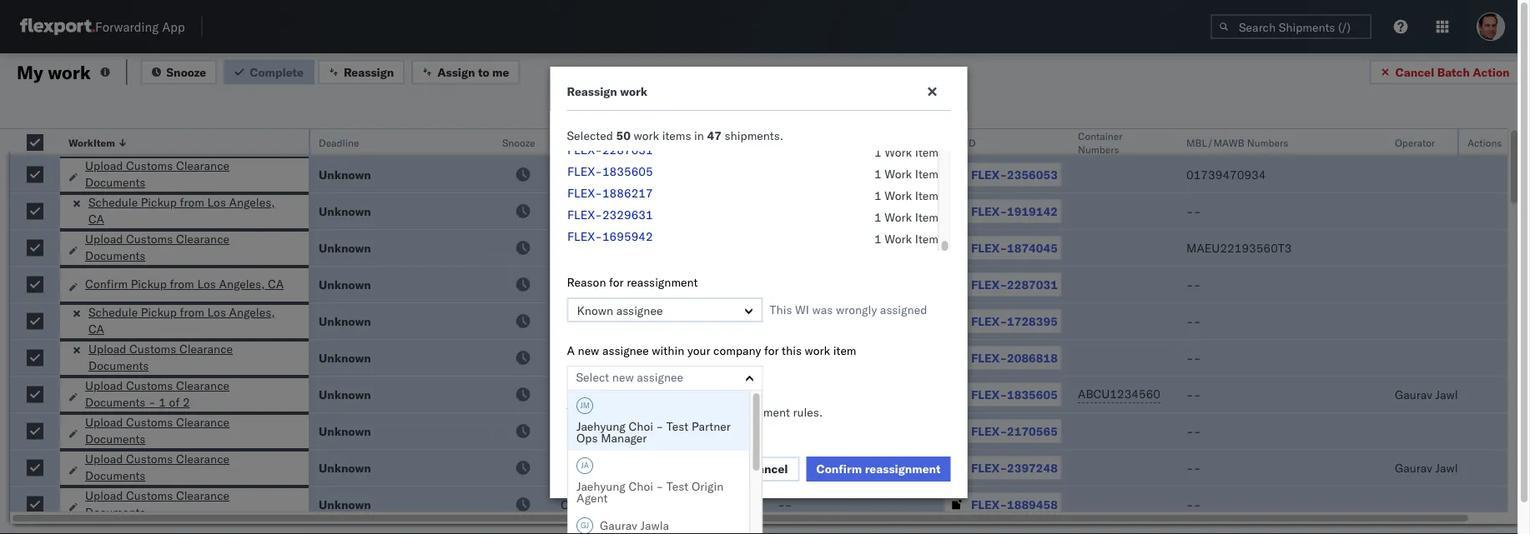 Task type: locate. For each thing, give the bounding box(es) containing it.
demo for bookings
[[716, 314, 747, 329]]

test down integration test account - on ag
[[829, 204, 852, 219]]

consignee up this
[[750, 314, 806, 329]]

0 vertical spatial flex-2287031
[[567, 143, 653, 157]]

5 1 work item from the top
[[874, 232, 938, 247]]

upload customs clearance documents link for flex-2397248
[[85, 451, 290, 485]]

test down cancel button
[[742, 498, 764, 512]]

assignee
[[616, 304, 663, 318], [602, 344, 649, 358], [637, 370, 683, 385]]

2 vertical spatial from
[[180, 305, 204, 320]]

customs inside upload customs clearance documents - 1 of 2
[[126, 379, 173, 393]]

1 horizontal spatial 2287031
[[1007, 277, 1058, 292]]

1 vertical spatial jaehyung
[[576, 480, 625, 494]]

0 vertical spatial lcl
[[598, 388, 618, 402]]

0 horizontal spatial reassign
[[344, 65, 394, 79]]

1 vertical spatial 1835605
[[1007, 388, 1058, 402]]

ocean up reason
[[561, 241, 595, 255]]

unknown for flex-1835605
[[319, 388, 371, 402]]

2 vertical spatial gaurav
[[599, 519, 637, 534]]

2 demo from the top
[[716, 314, 747, 329]]

schedule for second schedule pickup from los angeles, ca link
[[88, 305, 138, 320]]

documents for flex-1889458
[[85, 506, 145, 520]]

from inside button
[[170, 277, 194, 292]]

work up 50
[[620, 84, 647, 99]]

0 vertical spatial 2287031
[[602, 143, 653, 157]]

upload for flex-2397248
[[85, 452, 123, 467]]

clearance for flex-1874045
[[176, 232, 229, 247]]

numbers right mbl/mawb
[[1247, 136, 1288, 149]]

clearance for flex-2397248
[[176, 452, 229, 467]]

work for flex-1835605
[[884, 167, 912, 181]]

test inside jaehyung choi - test partner ops manager
[[666, 420, 688, 434]]

work
[[884, 145, 912, 160], [884, 167, 912, 181], [884, 189, 912, 203], [884, 210, 912, 225], [884, 232, 912, 247]]

fcl down flex-2329631 link
[[598, 241, 619, 255]]

unknown
[[319, 167, 371, 182], [319, 204, 371, 219], [319, 241, 371, 255], [319, 277, 371, 292], [319, 314, 371, 329], [319, 351, 371, 365], [319, 388, 371, 402], [319, 424, 371, 439], [319, 461, 371, 476], [319, 498, 371, 512]]

ocean up the known
[[561, 277, 595, 292]]

schedule for 1st schedule pickup from los angeles, ca link from the top of the page
[[88, 195, 138, 210]]

fcl
[[598, 204, 619, 219], [598, 241, 619, 255], [598, 277, 619, 292], [598, 314, 619, 329], [598, 424, 619, 439], [598, 498, 619, 512]]

8 resize handle column header from the left
[[1050, 129, 1070, 535]]

angeles,
[[229, 195, 275, 210], [219, 277, 265, 292], [229, 305, 275, 320]]

flex id button
[[936, 133, 1053, 149]]

1886217
[[602, 186, 653, 201]]

0 vertical spatial pickup
[[141, 195, 177, 210]]

flex-2287031 down flex-1874045
[[971, 277, 1058, 292]]

- inside jaehyung choi - test partner ops manager
[[656, 420, 663, 434]]

2 upload customs clearance documents button from the top
[[85, 231, 290, 266]]

47
[[707, 128, 722, 143]]

reassign for reassign
[[344, 65, 394, 79]]

0 vertical spatial this
[[770, 303, 792, 317]]

numbers down container
[[1078, 143, 1119, 156]]

5 upload customs clearance documents button from the top
[[85, 488, 290, 523]]

jaehyung inside jaehyung choi - test origin agent
[[576, 480, 625, 494]]

flex- down the flex-1886217 "link"
[[567, 208, 602, 222]]

snooze button
[[140, 60, 217, 85]]

air for integration test account - on ag
[[561, 167, 576, 182]]

3 demo from the top
[[716, 424, 747, 439]]

clearance inside upload customs clearance documents - 1 of 2
[[176, 379, 229, 393]]

1889458
[[1007, 498, 1058, 512]]

0 horizontal spatial cancel
[[749, 462, 788, 477]]

new
[[578, 344, 599, 358], [612, 370, 634, 385]]

1 vertical spatial schedule pickup from los angeles, ca link
[[88, 305, 287, 338]]

flex-1835605
[[567, 164, 653, 179], [971, 388, 1058, 402]]

0 vertical spatial flexport
[[669, 277, 713, 292]]

schedule pickup from los angeles, ca link down workitem button
[[88, 194, 287, 228]]

2 vertical spatial los
[[207, 305, 226, 320]]

vandelay
[[669, 388, 717, 402]]

known
[[577, 304, 613, 318]]

1 schedule from the top
[[88, 195, 138, 210]]

1 horizontal spatial reassignment
[[865, 462, 941, 477]]

1 horizontal spatial numbers
[[1247, 136, 1288, 149]]

5 fcl from the top
[[598, 424, 619, 439]]

3 unknown from the top
[[319, 241, 371, 255]]

2 lcl from the top
[[598, 461, 618, 476]]

reassign up 'deadline' button
[[344, 65, 394, 79]]

1 lcl from the top
[[598, 388, 618, 402]]

unknown for flex-2086818
[[319, 351, 371, 365]]

snooze left mode on the left of the page
[[502, 136, 535, 149]]

assign
[[437, 65, 475, 79]]

documents
[[85, 175, 145, 190], [85, 249, 145, 263], [88, 359, 149, 373], [85, 395, 145, 410], [85, 432, 145, 447], [85, 469, 145, 483], [85, 506, 145, 520]]

ocean down select
[[561, 388, 595, 402]]

0 horizontal spatial this
[[567, 405, 589, 420]]

0 vertical spatial confirm
[[85, 277, 128, 292]]

1 vertical spatial gaurav
[[1395, 461, 1432, 476]]

flex- up the flex-2397248
[[971, 424, 1007, 439]]

0 horizontal spatial for
[[609, 275, 624, 290]]

flex-2329631 link
[[567, 208, 653, 226]]

4 1 work item from the top
[[874, 210, 938, 225]]

1 vertical spatial this
[[567, 405, 589, 420]]

1 vertical spatial air
[[561, 351, 576, 365]]

ocean lcl down ops
[[561, 461, 618, 476]]

list box
[[568, 391, 762, 535]]

maeu22193560t3
[[1186, 241, 1292, 255]]

confirm pickup from los angeles, ca
[[85, 277, 284, 292]]

flex-1874045
[[971, 241, 1058, 255]]

for up the known assignee
[[609, 275, 624, 290]]

los for 1st schedule pickup from los angeles, ca link from the top of the page
[[207, 195, 226, 210]]

2 flexport demo consignee from the top
[[669, 314, 806, 329]]

test inside jaehyung choi - test origin agent
[[666, 480, 688, 494]]

10 unknown from the top
[[319, 498, 371, 512]]

flex-2170565 button
[[944, 420, 1061, 443], [944, 420, 1061, 443]]

jaehyung down ja
[[576, 480, 625, 494]]

4 work from the top
[[884, 210, 912, 225]]

0 horizontal spatial snooze
[[166, 65, 206, 79]]

ocean fcl down jm
[[561, 424, 619, 439]]

jaehyung
[[576, 420, 625, 434], [576, 480, 625, 494]]

schedule pickup from los angeles, ca link down "confirm pickup from los angeles, ca" button
[[88, 305, 287, 338]]

1 work item for flex-1886217
[[874, 189, 938, 203]]

forwarding app link
[[20, 18, 185, 35]]

flex- down flex-1919142
[[971, 241, 1007, 255]]

fcl down manager
[[598, 498, 619, 512]]

1 vertical spatial flexport demo consignee
[[669, 314, 806, 329]]

1 vertical spatial gaurav jawla
[[1395, 461, 1464, 476]]

1 vertical spatial for
[[764, 344, 779, 358]]

angeles, inside button
[[219, 277, 265, 292]]

1 horizontal spatial confirm
[[816, 462, 862, 477]]

1 for 2287031
[[874, 145, 881, 160]]

2 choi from the top
[[628, 480, 653, 494]]

unknown for flex-2287031
[[319, 277, 371, 292]]

resize handle column header
[[40, 129, 60, 535], [289, 129, 309, 535], [474, 129, 494, 535], [532, 129, 552, 535], [641, 129, 661, 535], [749, 129, 769, 535], [916, 129, 936, 535], [1050, 129, 1070, 535], [1158, 129, 1178, 535], [1367, 129, 1387, 535], [1475, 129, 1495, 535], [1488, 129, 1508, 535]]

jaehyung for agent
[[576, 480, 625, 494]]

test down consignee button
[[838, 167, 860, 182]]

4 unknown from the top
[[319, 277, 371, 292]]

fcl down the "action"
[[598, 424, 619, 439]]

flex-1889458 button
[[944, 493, 1061, 517], [944, 493, 1061, 517]]

1 vertical spatial los
[[197, 277, 216, 292]]

0 vertical spatial los
[[207, 195, 226, 210]]

0 vertical spatial flex-1835605
[[567, 164, 653, 179]]

2 ocean lcl from the top
[[561, 461, 618, 476]]

0 vertical spatial new
[[578, 344, 599, 358]]

1835605 up 1886217
[[602, 164, 653, 179]]

6 unknown from the top
[[319, 351, 371, 365]]

3 fcl from the top
[[598, 277, 619, 292]]

schedule pickup from los angeles, ca down "confirm pickup from los angeles, ca" button
[[88, 305, 275, 337]]

1 for 1886217
[[874, 189, 881, 203]]

ocean for flex-1889458
[[561, 498, 595, 512]]

None checkbox
[[27, 203, 43, 220], [27, 277, 43, 293], [27, 313, 43, 330], [27, 350, 43, 367], [27, 460, 43, 477], [27, 203, 43, 220], [27, 277, 43, 293], [27, 313, 43, 330], [27, 350, 43, 367], [27, 460, 43, 477]]

flex- down the flex-2397248
[[971, 498, 1007, 512]]

0 horizontal spatial confirm
[[85, 277, 128, 292]]

for
[[609, 275, 624, 290], [764, 344, 779, 358]]

assignee down reason for reassignment
[[616, 304, 663, 318]]

ocean up "a" at left
[[561, 314, 595, 329]]

documents for flex-2397248
[[85, 469, 145, 483]]

1 vertical spatial ca
[[268, 277, 284, 292]]

ocean down ops
[[561, 461, 595, 476]]

pickup inside button
[[131, 277, 167, 292]]

flex- down flex-2329631 link
[[567, 229, 602, 244]]

for left this
[[764, 344, 779, 358]]

from for second schedule pickup from los angeles, ca link
[[180, 305, 204, 320]]

a
[[567, 344, 575, 358]]

0 vertical spatial gaurav jawla
[[1395, 388, 1464, 402]]

0 horizontal spatial reassignment
[[627, 275, 698, 290]]

0 horizontal spatial numbers
[[1078, 143, 1119, 156]]

item for flex-2329631
[[915, 210, 938, 225]]

work for flex-1886217
[[884, 189, 912, 203]]

1 horizontal spatial flex-2287031
[[971, 277, 1058, 292]]

0 vertical spatial ocean lcl
[[561, 388, 618, 402]]

choi inside jaehyung choi - test origin agent
[[628, 480, 653, 494]]

7 unknown from the top
[[319, 388, 371, 402]]

lcl for flex-1835605
[[598, 388, 618, 402]]

flex
[[944, 136, 963, 149]]

6 fcl from the top
[[598, 498, 619, 512]]

1 item from the top
[[915, 145, 938, 160]]

2287031 up flex-1835605 link
[[602, 143, 653, 157]]

4 item from the top
[[915, 210, 938, 225]]

integration
[[778, 167, 835, 182]]

pickup for confirm pickup from los angeles, ca link
[[131, 277, 167, 292]]

flex- down flex-1835605 link
[[567, 186, 602, 201]]

consignee button
[[769, 133, 919, 149]]

cancel
[[1395, 65, 1434, 79], [749, 462, 788, 477]]

new right select
[[612, 370, 634, 385]]

0 vertical spatial cancel
[[1395, 65, 1434, 79]]

2 1 work item from the top
[[874, 167, 938, 181]]

2 vertical spatial angeles,
[[229, 305, 275, 320]]

flex-2287031 up flex-1835605 link
[[567, 143, 653, 157]]

flex-2287031 button
[[944, 273, 1061, 297], [944, 273, 1061, 297]]

documents for flex-1874045
[[85, 249, 145, 263]]

gaurav
[[1395, 388, 1432, 402], [1395, 461, 1432, 476], [599, 519, 637, 534]]

ocean fcl for flex-2287031
[[561, 277, 619, 292]]

1 work from the top
[[884, 145, 912, 160]]

test right your
[[721, 351, 743, 365]]

fcl down reason
[[598, 314, 619, 329]]

consignee
[[778, 136, 826, 149], [855, 204, 911, 219], [750, 277, 806, 292], [750, 314, 806, 329], [855, 314, 911, 329], [746, 351, 802, 365], [855, 351, 911, 365], [750, 424, 806, 439]]

1 ocean lcl from the top
[[561, 388, 618, 402]]

1 horizontal spatial new
[[612, 370, 634, 385]]

1 air from the top
[[561, 167, 576, 182]]

1 work item for flex-1835605
[[874, 167, 938, 181]]

test down this wi was wrongly assigned
[[829, 351, 852, 365]]

los inside button
[[197, 277, 216, 292]]

1 vertical spatial assignee
[[602, 344, 649, 358]]

0 vertical spatial air
[[561, 167, 576, 182]]

flex-2329631
[[567, 208, 653, 222]]

2 jaehyung from the top
[[576, 480, 625, 494]]

fcl for flex-1874045
[[598, 241, 619, 255]]

9 resize handle column header from the left
[[1158, 129, 1178, 535]]

flex-
[[567, 143, 602, 157], [567, 164, 602, 179], [971, 167, 1007, 182], [567, 186, 602, 201], [971, 204, 1007, 219], [567, 208, 602, 222], [567, 229, 602, 244], [971, 241, 1007, 255], [971, 277, 1007, 292], [971, 314, 1007, 329], [971, 351, 1007, 365], [971, 388, 1007, 402], [971, 424, 1007, 439], [971, 461, 1007, 476], [971, 498, 1007, 512]]

flex-1835605 up flex-2170565
[[971, 388, 1058, 402]]

1 horizontal spatial cancel
[[1395, 65, 1434, 79]]

2
[[183, 395, 190, 410]]

abcu1234560
[[1078, 387, 1161, 402]]

customs for flex-1835605
[[126, 379, 173, 393]]

1 vertical spatial new
[[612, 370, 634, 385]]

1 choi from the top
[[628, 420, 653, 434]]

cancel down assignment
[[749, 462, 788, 477]]

flexport
[[669, 277, 713, 292], [669, 314, 713, 329], [669, 424, 713, 439]]

flex-2086818 button
[[944, 347, 1061, 370], [944, 347, 1061, 370]]

test
[[838, 167, 860, 182], [829, 204, 852, 219], [829, 314, 852, 329], [721, 351, 743, 365], [829, 351, 852, 365], [666, 420, 688, 434], [666, 480, 688, 494], [742, 498, 764, 512]]

impact
[[670, 405, 706, 420]]

1 vertical spatial choi
[[628, 480, 653, 494]]

upload customs clearance documents for flex-1874045
[[85, 232, 229, 263]]

5 work from the top
[[884, 232, 912, 247]]

gaurav jawla for flex-2397248
[[1395, 461, 1464, 476]]

flex- up flex-1835605 link
[[567, 143, 602, 157]]

documents for flex-2170565
[[85, 432, 145, 447]]

test left partner at the bottom of the page
[[666, 420, 688, 434]]

jaehyung choi - test partner ops manager
[[576, 420, 730, 446]]

2 fcl from the top
[[598, 241, 619, 255]]

reassignment
[[627, 275, 698, 290], [865, 462, 941, 477]]

2 vertical spatial pickup
[[141, 305, 177, 320]]

0 horizontal spatial 2287031
[[602, 143, 653, 157]]

1 vertical spatial jawla
[[1435, 461, 1464, 476]]

1 for 1695942
[[874, 232, 881, 247]]

consignee down assignment
[[750, 424, 806, 439]]

ocean fcl down flex-1886217
[[561, 204, 619, 219]]

clearance
[[176, 159, 229, 173], [176, 232, 229, 247], [179, 342, 233, 357], [176, 379, 229, 393], [176, 415, 229, 430], [176, 452, 229, 467], [176, 489, 229, 503]]

jaehyung down jm
[[576, 420, 625, 434]]

your
[[687, 344, 710, 358]]

lcl for flex-2397248
[[598, 461, 618, 476]]

assignee down "within"
[[637, 370, 683, 385]]

1 schedule pickup from los angeles, ca from the top
[[88, 195, 275, 227]]

a new assignee within your company for this work item
[[567, 344, 856, 358]]

shipments.
[[725, 128, 783, 143]]

reassign button
[[318, 60, 405, 85]]

0 vertical spatial jaehyung
[[576, 420, 625, 434]]

0 vertical spatial jawla
[[1435, 388, 1464, 402]]

work for flex-2287031
[[884, 145, 912, 160]]

ocean down jm
[[561, 424, 595, 439]]

1 vertical spatial reassign
[[567, 84, 617, 99]]

1 fcl from the top
[[598, 204, 619, 219]]

known assignee
[[577, 304, 663, 318]]

1 vertical spatial snooze
[[502, 136, 535, 149]]

1 vertical spatial lcl
[[598, 461, 618, 476]]

name
[[699, 136, 725, 149]]

choi right agent
[[628, 480, 653, 494]]

3 flexport demo consignee from the top
[[669, 424, 806, 439]]

1 vertical spatial confirm
[[816, 462, 862, 477]]

10 resize handle column header from the left
[[1367, 129, 1387, 535]]

snooze down app
[[166, 65, 206, 79]]

0 horizontal spatial flex-1835605
[[567, 164, 653, 179]]

1 vertical spatial schedule
[[88, 305, 138, 320]]

1 vertical spatial flexport
[[669, 314, 713, 329]]

in
[[694, 128, 704, 143]]

2 work from the top
[[884, 167, 912, 181]]

new right "a" at left
[[578, 344, 599, 358]]

1835605
[[602, 164, 653, 179], [1007, 388, 1058, 402]]

fcl up the known assignee
[[598, 277, 619, 292]]

2 air from the top
[[561, 351, 576, 365]]

1 vertical spatial demo
[[716, 314, 747, 329]]

assignee for a
[[602, 344, 649, 358]]

0 vertical spatial angeles,
[[229, 195, 275, 210]]

jaehyung for ops
[[576, 420, 625, 434]]

bosch ocean test
[[669, 498, 764, 512]]

air for bookings test consignee
[[561, 351, 576, 365]]

cancel left batch
[[1395, 65, 1434, 79]]

0 vertical spatial schedule pickup from los angeles, ca
[[88, 195, 275, 227]]

pickup for second schedule pickup from los angeles, ca link
[[141, 305, 177, 320]]

3 ocean fcl from the top
[[561, 277, 619, 292]]

0 vertical spatial schedule pickup from los angeles, ca link
[[88, 194, 287, 228]]

gaurav jawla inside list box
[[599, 519, 669, 534]]

6 ocean fcl from the top
[[561, 498, 619, 512]]

customs for flex-2397248
[[126, 452, 173, 467]]

Search Shipments (/) text field
[[1211, 14, 1372, 39]]

this up ops
[[567, 405, 589, 420]]

0 vertical spatial schedule
[[88, 195, 138, 210]]

ocean fcl for flex-2170565
[[561, 424, 619, 439]]

flex-1835605 down flex-2287031 link
[[567, 164, 653, 179]]

1 demo from the top
[[716, 277, 747, 292]]

1 vertical spatial schedule pickup from los angeles, ca
[[88, 305, 275, 337]]

schedule down "confirm pickup from los angeles, ca" button
[[88, 305, 138, 320]]

jawla for flex-2397248
[[1435, 461, 1464, 476]]

reassign inside button
[[344, 65, 394, 79]]

8 unknown from the top
[[319, 424, 371, 439]]

0 vertical spatial flexport demo consignee
[[669, 277, 806, 292]]

flexport for -
[[669, 424, 713, 439]]

None checkbox
[[27, 134, 43, 151], [27, 166, 43, 183], [27, 240, 43, 257], [27, 387, 43, 403], [27, 423, 43, 440], [27, 497, 43, 513], [27, 134, 43, 151], [27, 166, 43, 183], [27, 240, 43, 257], [27, 387, 43, 403], [27, 423, 43, 440], [27, 497, 43, 513]]

flex- up flex-2170565
[[971, 388, 1007, 402]]

ocean fcl up the gj
[[561, 498, 619, 512]]

schedule down workitem on the left top of the page
[[88, 195, 138, 210]]

flex-2356053 button
[[944, 163, 1061, 186], [944, 163, 1061, 186]]

1 vertical spatial flex-1835605
[[971, 388, 1058, 402]]

consignee up integration
[[778, 136, 826, 149]]

2170565
[[1007, 424, 1058, 439]]

2287031 down 1874045
[[1007, 277, 1058, 292]]

ocean fcl for flex-1919142
[[561, 204, 619, 219]]

snooze inside snooze 'button'
[[166, 65, 206, 79]]

upload customs clearance documents
[[85, 159, 229, 190], [85, 232, 229, 263], [88, 342, 233, 373], [85, 415, 229, 447], [85, 452, 229, 483], [85, 489, 229, 520]]

1 jaehyung from the top
[[576, 420, 625, 434]]

1 horizontal spatial this
[[770, 303, 792, 317]]

fcl for flex-2287031
[[598, 277, 619, 292]]

reassign work
[[567, 84, 647, 99]]

from for 1st schedule pickup from los angeles, ca link from the top of the page
[[180, 195, 204, 210]]

fcl down flex-1886217
[[598, 204, 619, 219]]

1 vertical spatial pickup
[[131, 277, 167, 292]]

2 resize handle column header from the left
[[289, 129, 309, 535]]

None field
[[576, 367, 580, 389]]

2 vertical spatial flexport
[[669, 424, 713, 439]]

flex-1886217 link
[[567, 186, 653, 204]]

2 vertical spatial flexport demo consignee
[[669, 424, 806, 439]]

0 vertical spatial snooze
[[166, 65, 206, 79]]

0 vertical spatial demo
[[716, 277, 747, 292]]

4 upload customs clearance documents button from the top
[[85, 451, 290, 486]]

ocean lcl down select
[[561, 388, 618, 402]]

documents inside upload customs clearance documents - 1 of 2
[[85, 395, 145, 410]]

schedule pickup from los angeles, ca
[[88, 195, 275, 227], [88, 305, 275, 337]]

flex-2287031 link
[[567, 143, 653, 161]]

choi inside jaehyung choi - test partner ops manager
[[628, 420, 653, 434]]

1 horizontal spatial flex-1835605
[[971, 388, 1058, 402]]

0 horizontal spatial flex-2287031
[[567, 143, 653, 157]]

0 vertical spatial gaurav
[[1395, 388, 1432, 402]]

1 vertical spatial from
[[170, 277, 194, 292]]

this left wi
[[770, 303, 792, 317]]

4 ocean fcl from the top
[[561, 314, 619, 329]]

2 flexport from the top
[[669, 314, 713, 329]]

3 flexport from the top
[[669, 424, 713, 439]]

3 item from the top
[[915, 189, 938, 203]]

1 vertical spatial cancel
[[749, 462, 788, 477]]

2 ocean fcl from the top
[[561, 241, 619, 255]]

2 schedule from the top
[[88, 305, 138, 320]]

0 horizontal spatial new
[[578, 344, 599, 358]]

ocean fcl up reason
[[561, 241, 619, 255]]

2 unknown from the top
[[319, 204, 371, 219]]

operator
[[1395, 136, 1435, 149]]

1 vertical spatial ocean lcl
[[561, 461, 618, 476]]

new for select
[[612, 370, 634, 385]]

0 vertical spatial choi
[[628, 420, 653, 434]]

flex-2287031
[[567, 143, 653, 157], [971, 277, 1058, 292]]

5 ocean fcl from the top
[[561, 424, 619, 439]]

3 work from the top
[[884, 189, 912, 203]]

1 vertical spatial angeles,
[[219, 277, 265, 292]]

flex-1835605 link
[[567, 164, 653, 183]]

2 item from the top
[[915, 167, 938, 181]]

ocean for flex-2397248
[[561, 461, 595, 476]]

deadline button
[[310, 133, 477, 149]]

jaehyung inside jaehyung choi - test partner ops manager
[[576, 420, 625, 434]]

bookings test consignee down integration test account - on ag
[[778, 204, 911, 219]]

1 vertical spatial reassignment
[[865, 462, 941, 477]]

1 vertical spatial 2287031
[[1007, 277, 1058, 292]]

3 upload customs clearance documents button from the top
[[85, 415, 290, 450]]

mode button
[[552, 133, 644, 149]]

1 1 work item from the top
[[874, 145, 938, 160]]

ocean fcl up the known
[[561, 277, 619, 292]]

to
[[478, 65, 489, 79]]

lcl up the "action"
[[598, 388, 618, 402]]

ocean fcl up "a" at left
[[561, 314, 619, 329]]

me
[[492, 65, 509, 79]]

pickup for 1st schedule pickup from los angeles, ca link from the top of the page
[[141, 195, 177, 210]]

schedule pickup from los angeles, ca down workitem button
[[88, 195, 275, 227]]

1835605 up "2170565"
[[1007, 388, 1058, 402]]

3 1 work item from the top
[[874, 189, 938, 203]]

assignee for select
[[637, 370, 683, 385]]

1 work item
[[874, 145, 938, 160], [874, 167, 938, 181], [874, 189, 938, 203], [874, 210, 938, 225], [874, 232, 938, 247]]

documents for flex-1835605
[[85, 395, 145, 410]]

ocean up the gj
[[561, 498, 595, 512]]

9 unknown from the top
[[319, 461, 371, 476]]

2 vertical spatial demo
[[716, 424, 747, 439]]

0 vertical spatial reassign
[[344, 65, 394, 79]]

upload inside upload customs clearance documents - 1 of 2
[[85, 379, 123, 393]]

clearance for flex-1835605
[[176, 379, 229, 393]]

1 horizontal spatial reassign
[[567, 84, 617, 99]]

numbers inside container numbers
[[1078, 143, 1119, 156]]

0 vertical spatial from
[[180, 195, 204, 210]]

5 item from the top
[[915, 232, 938, 247]]

the
[[709, 405, 726, 420]]

upload customs clearance documents for flex-2397248
[[85, 452, 229, 483]]

2 vertical spatial assignee
[[637, 370, 683, 385]]

1 vertical spatial flex-2287031
[[971, 277, 1058, 292]]

2287031
[[602, 143, 653, 157], [1007, 277, 1058, 292]]

test up bosch
[[666, 480, 688, 494]]

assignee up select new assignee on the left
[[602, 344, 649, 358]]

reassign up selected
[[567, 84, 617, 99]]

1 horizontal spatial 1835605
[[1007, 388, 1058, 402]]

numbers for mbl/mawb numbers
[[1247, 136, 1288, 149]]

mbl/mawb
[[1186, 136, 1244, 149]]

fcl for flex-1919142
[[598, 204, 619, 219]]

2 vertical spatial jawla
[[640, 519, 669, 534]]

1 ocean fcl from the top
[[561, 204, 619, 219]]

2287031 inside flex-2287031 link
[[602, 143, 653, 157]]



Task type: describe. For each thing, give the bounding box(es) containing it.
cancel for cancel batch action
[[1395, 65, 1434, 79]]

1 schedule pickup from los angeles, ca link from the top
[[88, 194, 287, 228]]

wi
[[795, 303, 809, 317]]

rules.
[[793, 405, 823, 420]]

flex-2397248
[[971, 461, 1058, 476]]

clearance for flex-2170565
[[176, 415, 229, 430]]

choi for ops
[[628, 420, 653, 434]]

work right my
[[48, 60, 91, 83]]

actions
[[1467, 136, 1502, 149]]

of
[[169, 395, 180, 410]]

mbl/mawb numbers button
[[1178, 133, 1370, 149]]

1 for 2329631
[[874, 210, 881, 225]]

upload customs clearance documents link for flex-1874045
[[85, 231, 290, 264]]

assign to me button
[[411, 60, 520, 85]]

ca inside button
[[268, 277, 284, 292]]

jawla inside list box
[[640, 519, 669, 534]]

1 flexport demo consignee from the top
[[669, 277, 806, 292]]

demo for -
[[716, 424, 747, 439]]

was
[[812, 303, 833, 317]]

flex- down flex id button
[[971, 167, 1007, 182]]

cancel for cancel
[[749, 462, 788, 477]]

confirm pickup from los angeles, ca button
[[85, 276, 284, 294]]

my
[[17, 60, 43, 83]]

ag
[[941, 167, 957, 182]]

cancel batch action
[[1395, 65, 1510, 79]]

flex-2086818
[[971, 351, 1058, 365]]

ocean down 'origin'
[[705, 498, 739, 512]]

0 vertical spatial ca
[[88, 212, 104, 227]]

ocean for flex-1874045
[[561, 241, 595, 255]]

flex-1889458
[[971, 498, 1058, 512]]

1 resize handle column header from the left
[[40, 129, 60, 535]]

this
[[782, 344, 802, 358]]

company
[[713, 344, 761, 358]]

bookings test consignee up item
[[778, 314, 911, 329]]

1 for 1835605
[[874, 167, 881, 181]]

1 work item for flex-2287031
[[874, 145, 938, 160]]

flex- down flex-2170565
[[971, 461, 1007, 476]]

upload customs clearance documents for flex-1889458
[[85, 489, 229, 520]]

ops
[[576, 431, 597, 446]]

1 horizontal spatial snooze
[[502, 136, 535, 149]]

account
[[863, 167, 907, 182]]

flex- down mode on the left of the page
[[567, 164, 602, 179]]

ocean for flex-2287031
[[561, 277, 595, 292]]

id
[[966, 136, 976, 149]]

1 upload customs clearance documents button from the top
[[85, 158, 290, 193]]

confirm for confirm pickup from los angeles, ca
[[85, 277, 128, 292]]

cancel button
[[737, 457, 800, 482]]

work right this
[[805, 344, 830, 358]]

upload customs clearance documents link for flex-1889458
[[85, 488, 290, 521]]

flex- down flex-1874045
[[971, 277, 1007, 292]]

clearance for flex-1889458
[[176, 489, 229, 503]]

angeles, for second schedule pickup from los angeles, ca link
[[229, 305, 275, 320]]

- inside upload customs clearance documents - 1 of 2
[[148, 395, 156, 410]]

confirm reassignment
[[816, 462, 941, 477]]

this for this action will not impact the assignment rules.
[[567, 405, 589, 420]]

bookings down integration
[[778, 204, 826, 219]]

flex-1695942 link
[[567, 229, 653, 248]]

gaurav inside list box
[[599, 519, 637, 534]]

7 resize handle column header from the left
[[916, 129, 936, 535]]

1919142
[[1007, 204, 1058, 219]]

confirm pickup from los angeles, ca link
[[85, 276, 284, 293]]

upload for flex-1835605
[[85, 379, 123, 393]]

ocean for flex-2170565
[[561, 424, 595, 439]]

unknown for flex-1919142
[[319, 204, 371, 219]]

customs for flex-1889458
[[126, 489, 173, 503]]

0 vertical spatial assignee
[[616, 304, 663, 318]]

flex- up flex-2086818
[[971, 314, 1007, 329]]

will
[[628, 405, 646, 420]]

1695942
[[602, 229, 653, 244]]

confirm reassignment button
[[806, 457, 951, 482]]

workitem
[[68, 136, 115, 149]]

los for confirm pickup from los angeles, ca link
[[197, 277, 216, 292]]

flex id
[[944, 136, 976, 149]]

12 resize handle column header from the left
[[1488, 129, 1508, 535]]

my work
[[17, 60, 91, 83]]

upload customs clearance documents button for flex-1889458
[[85, 488, 290, 523]]

3 resize handle column header from the left
[[474, 129, 494, 535]]

integration test account - on ag
[[778, 167, 957, 182]]

consignee up item
[[855, 314, 911, 329]]

consignee inside button
[[778, 136, 826, 149]]

container
[[1078, 130, 1123, 142]]

container numbers button
[[1070, 126, 1161, 156]]

select
[[576, 370, 609, 385]]

forwarding
[[95, 19, 159, 35]]

unknown for flex-2170565
[[319, 424, 371, 439]]

flex-1919142
[[971, 204, 1058, 219]]

action
[[592, 405, 625, 420]]

50
[[616, 128, 631, 143]]

ocean for flex-1919142
[[561, 204, 595, 219]]

app
[[162, 19, 185, 35]]

angeles, for 1st schedule pickup from los angeles, ca link from the top of the page
[[229, 195, 275, 210]]

bookings up vandelay
[[669, 351, 718, 365]]

item for flex-1886217
[[915, 189, 938, 203]]

item for flex-1835605
[[915, 167, 938, 181]]

batch
[[1437, 65, 1470, 79]]

ocean for flex-1835605
[[561, 388, 595, 402]]

1 flexport from the top
[[669, 277, 713, 292]]

jawla for flex-1835605
[[1435, 388, 1464, 402]]

consignee down wi
[[746, 351, 802, 365]]

flexport demo consignee for --
[[669, 424, 806, 439]]

mbl/mawb numbers
[[1186, 136, 1288, 149]]

0 vertical spatial for
[[609, 275, 624, 290]]

flex-1886217
[[567, 186, 653, 201]]

upload customs clearance documents - 1 of 2 button
[[85, 378, 290, 413]]

fcl for flex-1889458
[[598, 498, 619, 512]]

flex-2356053
[[971, 167, 1058, 182]]

1 unknown from the top
[[319, 167, 371, 182]]

mode
[[561, 136, 586, 149]]

01739470934
[[1186, 167, 1266, 182]]

reason for reassignment
[[567, 275, 698, 290]]

1 work item for flex-1695942
[[874, 232, 938, 247]]

client
[[669, 136, 696, 149]]

consignee down assigned
[[855, 351, 911, 365]]

unknown for flex-1889458
[[319, 498, 371, 512]]

angeles, for confirm pickup from los angeles, ca link
[[219, 277, 265, 292]]

item
[[833, 344, 856, 358]]

flex- down flex-1728395
[[971, 351, 1007, 365]]

4 resize handle column header from the left
[[532, 129, 552, 535]]

flex-2170565
[[971, 424, 1058, 439]]

1 inside upload customs clearance documents - 1 of 2
[[159, 395, 166, 410]]

upload customs clearance documents button for flex-2397248
[[85, 451, 290, 486]]

2 schedule pickup from los angeles, ca from the top
[[88, 305, 275, 337]]

upload customs clearance documents for flex-2170565
[[85, 415, 229, 447]]

- inside jaehyung choi - test origin agent
[[656, 480, 663, 494]]

2 vertical spatial ca
[[88, 322, 104, 337]]

bookings test consignee up vandelay
[[669, 351, 802, 365]]

confirm for confirm reassignment
[[816, 462, 862, 477]]

upload customs clearance documents button for flex-2170565
[[85, 415, 290, 450]]

assign to me
[[437, 65, 509, 79]]

2397248
[[1007, 461, 1058, 476]]

flex-1695942
[[567, 229, 653, 244]]

2 schedule pickup from los angeles, ca link from the top
[[88, 305, 287, 338]]

ocean fcl for flex-1889458
[[561, 498, 619, 512]]

on
[[921, 167, 938, 182]]

1 work item for flex-2329631
[[874, 210, 938, 225]]

1 horizontal spatial for
[[764, 344, 779, 358]]

from for confirm pickup from los angeles, ca link
[[170, 277, 194, 292]]

unknown for flex-2397248
[[319, 461, 371, 476]]

items
[[662, 128, 691, 143]]

ja
[[580, 461, 588, 471]]

flex-1728395
[[971, 314, 1058, 329]]

container numbers
[[1078, 130, 1123, 156]]

partner
[[691, 420, 730, 434]]

action
[[1473, 65, 1510, 79]]

flexport. image
[[20, 18, 95, 35]]

upload for flex-1874045
[[85, 232, 123, 247]]

client name button
[[661, 133, 753, 149]]

0 vertical spatial 1835605
[[602, 164, 653, 179]]

work for flex-2329631
[[884, 210, 912, 225]]

test up item
[[829, 314, 852, 329]]

2329631
[[602, 208, 653, 222]]

selected
[[567, 128, 613, 143]]

0 vertical spatial reassignment
[[627, 275, 698, 290]]

selected 50 work items in 47 shipments.
[[567, 128, 783, 143]]

gaurav for 1835605
[[1395, 388, 1432, 402]]

workitem button
[[60, 133, 292, 149]]

5 resize handle column header from the left
[[641, 129, 661, 535]]

list box containing jaehyung choi - test partner ops manager
[[568, 391, 762, 535]]

flexport demo consignee for bookings test consignee
[[669, 314, 806, 329]]

choi for agent
[[628, 480, 653, 494]]

work for flex-1695942
[[884, 232, 912, 247]]

reassignment inside confirm reassignment button
[[865, 462, 941, 477]]

flex- up flex-1874045
[[971, 204, 1007, 219]]

jm
[[580, 401, 589, 411]]

bookings test consignee down this wi was wrongly assigned
[[778, 351, 911, 365]]

origin
[[691, 480, 723, 494]]

bookings left item
[[778, 351, 826, 365]]

2086818
[[1007, 351, 1058, 365]]

this for this wi was wrongly assigned
[[770, 303, 792, 317]]

los for second schedule pickup from los angeles, ca link
[[207, 305, 226, 320]]

upload customs clearance documents - 1 of 2 link
[[85, 378, 290, 411]]

1728395
[[1007, 314, 1058, 329]]

wrongly
[[836, 303, 877, 317]]

consignee up wi
[[750, 277, 806, 292]]

upload for flex-1889458
[[85, 489, 123, 503]]

ocean fcl for flex-1874045
[[561, 241, 619, 255]]

numbers for container numbers
[[1078, 143, 1119, 156]]

11 resize handle column header from the left
[[1475, 129, 1495, 535]]

gaurav for 2397248
[[1395, 461, 1432, 476]]

flexport for bookings
[[669, 314, 713, 329]]

consignee down account at the right
[[855, 204, 911, 219]]

6 resize handle column header from the left
[[749, 129, 769, 535]]

jaehyung choi - test origin agent
[[576, 480, 723, 506]]

ocean lcl for upload customs clearance documents - 1 of 2
[[561, 388, 618, 402]]

upload for flex-2170565
[[85, 415, 123, 430]]

bookings up this
[[778, 314, 826, 329]]

4 fcl from the top
[[598, 314, 619, 329]]

this wi was wrongly assigned
[[770, 303, 927, 317]]

assignment
[[729, 405, 790, 420]]

upload customs clearance documents link for flex-2170565
[[85, 415, 290, 448]]

customs for flex-2170565
[[126, 415, 173, 430]]

work right 50
[[634, 128, 659, 143]]

item for flex-1695942
[[915, 232, 938, 247]]

customs for flex-1874045
[[126, 232, 173, 247]]

5 unknown from the top
[[319, 314, 371, 329]]

within
[[652, 344, 684, 358]]

gaurav jawla for flex-1835605
[[1395, 388, 1464, 402]]

unknown for flex-1874045
[[319, 241, 371, 255]]

manager
[[600, 431, 646, 446]]



Task type: vqa. For each thing, say whether or not it's contained in the screenshot.
Agent's CHOI
yes



